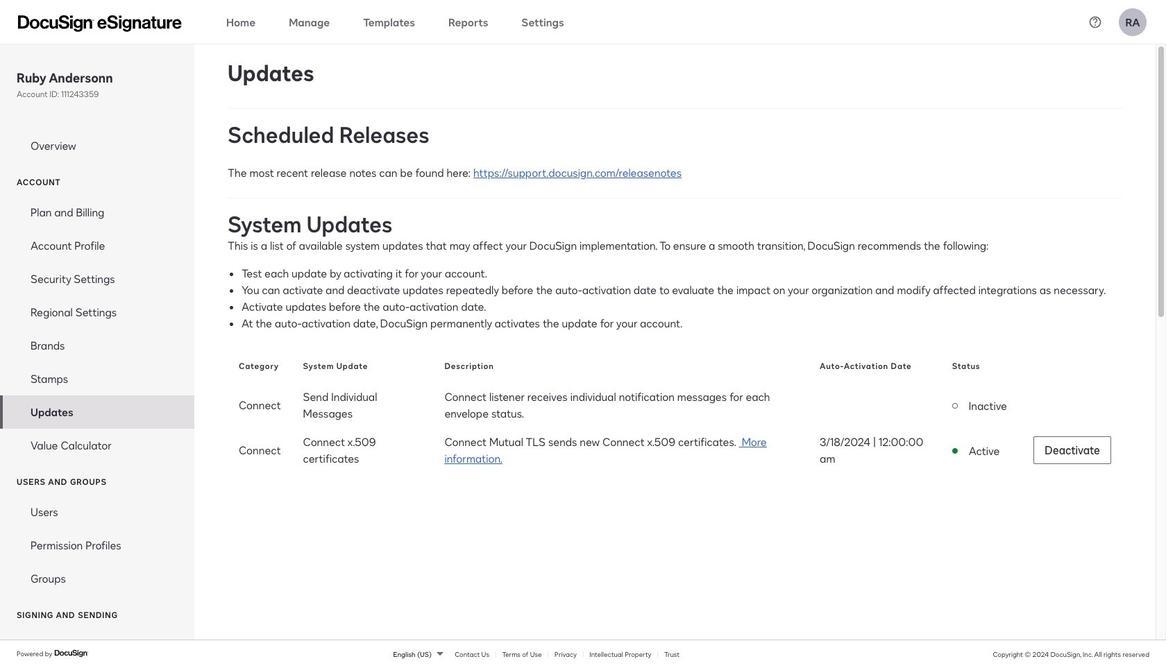Task type: describe. For each thing, give the bounding box(es) containing it.
docusign image
[[54, 649, 89, 660]]

account element
[[0, 196, 194, 463]]



Task type: locate. For each thing, give the bounding box(es) containing it.
docusign admin image
[[18, 15, 182, 32]]

users and groups element
[[0, 496, 194, 596]]



Task type: vqa. For each thing, say whether or not it's contained in the screenshot.
Docusign Admin image
yes



